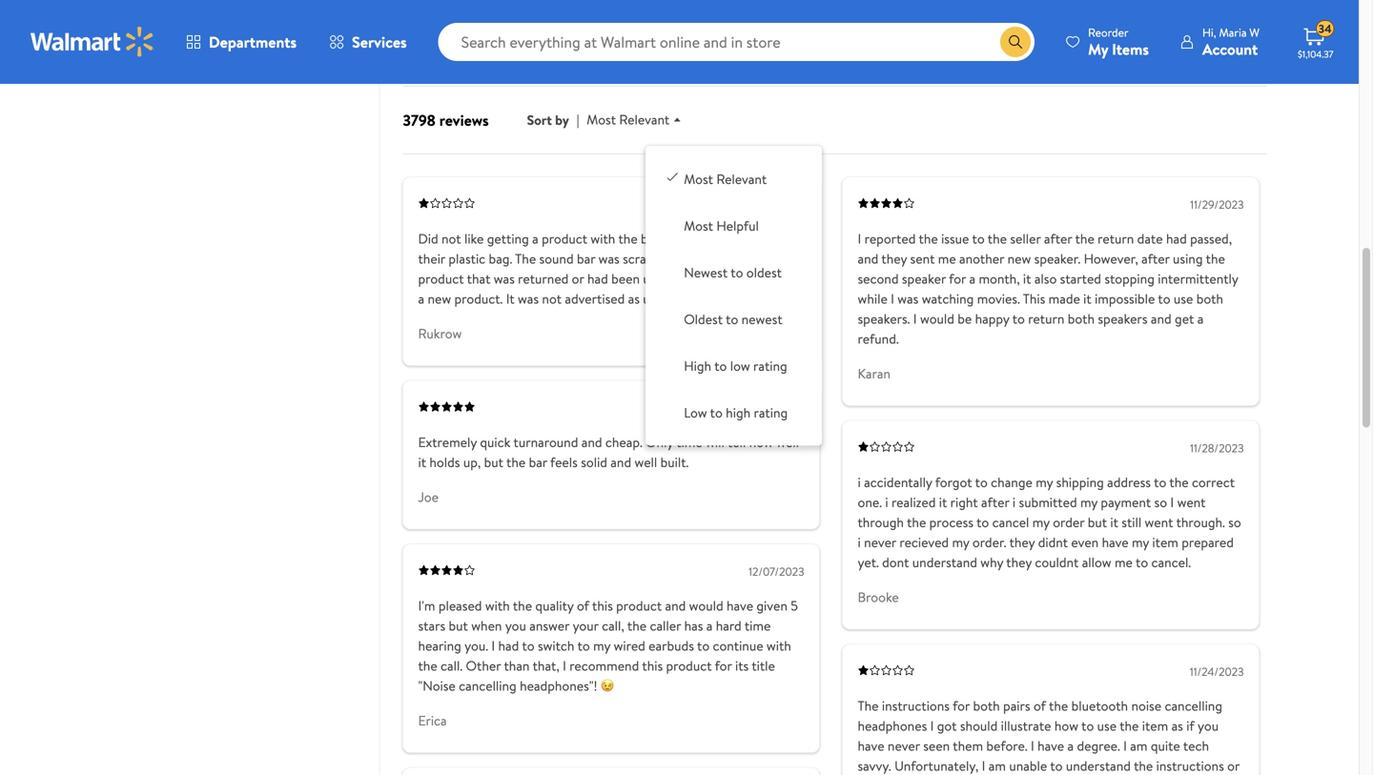 Task type: describe. For each thing, give the bounding box(es) containing it.
1 horizontal spatial getting
[[757, 269, 799, 288]]

by
[[555, 110, 569, 129]]

for inside i reported the issue to the seller after the return date had passed, and they sent me another new speaker. however, after using the second speaker for a month, it also started stopping intermittently while i was watching movies. this made it impossible to use both speakers. i would be happy to return both speakers and get a refund.
[[949, 269, 966, 288]]

feels
[[550, 453, 578, 471]]

through.
[[1176, 513, 1225, 531]]

up,
[[463, 453, 481, 471]]

new inside i reported the issue to the seller after the return date had passed, and they sent me another new speaker. however, after using the second speaker for a month, it also started stopping intermittently while i was watching movies. this made it impossible to use both speakers. i would be happy to return both speakers and get a refund.
[[1008, 249, 1031, 268]]

the up however,
[[1075, 229, 1095, 248]]

sort
[[527, 110, 552, 129]]

through
[[858, 513, 904, 531]]

i left got
[[930, 716, 934, 735]]

title
[[752, 656, 775, 675]]

5
[[791, 596, 798, 615]]

me inside i accidentally forgot to change my shipping address to the correct one. i realized it right after i submitted my payment so i went through the process to cancel my order but it still went through. so i never recieved my order. they didnt even have my item prepared yet. dont understand why they couldnt allow me to cancel.
[[1115, 553, 1133, 571]]

0 horizontal spatial well
[[635, 453, 657, 471]]

Walmart Site-Wide search field
[[438, 23, 1035, 61]]

karan
[[858, 364, 891, 383]]

of for this
[[577, 596, 589, 615]]

1 vertical spatial after
[[1142, 249, 1170, 268]]

1 horizontal spatial after
[[1044, 229, 1072, 248]]

for inside the instructions for both pairs of the bluetooth noise cancelling headphones i got should illustrate how to use the item as if you have never seen them before.  i have a degree.  i am quite tech savvy.  unfortunately, i am unable to understand the instructions
[[953, 696, 970, 715]]

it inside 'extremely quick turnaround and cheap. only time will tell how well it holds up, but the bar feels solid and well built.'
[[418, 453, 426, 471]]

0 vertical spatial am
[[1130, 736, 1148, 755]]

item inside i accidentally forgot to change my shipping address to the correct one. i realized it right after i submitted my payment so i went through the process to cancel my order but it still went through. so i never recieved my order. they didnt even have my item prepared yet. dont understand why they couldnt allow me to cancel.
[[1152, 533, 1179, 551]]

unable
[[1009, 756, 1047, 775]]

was right newest
[[733, 269, 754, 288]]

hi, maria w account
[[1202, 24, 1260, 60]]

cancelling inside the i'm pleased with the quality of this product and would have given 5 stars but when you answer your call, the caller has a hard time hearing you. i had to switch to my wired earbuds to continue with the call. other than that, i recommend this product for its title "noise cancelling headphones"! 😉
[[459, 676, 517, 695]]

as inside did not like getting a product with the box torn and contents not in their plastic bag. the sound bar was scratched. looked like it was a product that was returned or had been used. thought i was getting a new product. it was not advertised as used.
[[628, 289, 640, 308]]

walmart image
[[31, 27, 154, 57]]

i right degree.
[[1123, 736, 1127, 755]]

2 vertical spatial they
[[1006, 553, 1032, 571]]

most helpful
[[684, 216, 759, 235]]

had inside i reported the issue to the seller after the return date had passed, and they sent me another new speaker. however, after using the second speaker for a month, it also started stopping intermittently while i was watching movies. this made it impossible to use both speakers. i would be happy to return both speakers and get a refund.
[[1166, 229, 1187, 248]]

departments button
[[170, 19, 313, 65]]

$1,104.37
[[1298, 48, 1334, 61]]

answer
[[529, 616, 569, 635]]

headphones
[[858, 716, 927, 735]]

have up unable
[[1038, 736, 1064, 755]]

new inside did not like getting a product with the box torn and contents not in their plastic bag. the sound bar was scratched. looked like it was a product that was returned or had been used. thought i was getting a new product. it was not advertised as used.
[[428, 289, 451, 308]]

me inside i reported the issue to the seller after the return date had passed, and they sent me another new speaker. however, after using the second speaker for a month, it also started stopping intermittently while i was watching movies. this made it impossible to use both speakers. i would be happy to return both speakers and get a refund.
[[938, 249, 956, 268]]

did
[[418, 229, 438, 248]]

or
[[572, 269, 584, 288]]

happy
[[975, 309, 1009, 328]]

a down another
[[969, 269, 976, 288]]

3798
[[403, 109, 436, 130]]

2 vertical spatial most
[[684, 216, 713, 235]]

i right speakers.
[[913, 309, 917, 328]]

1 vertical spatial they
[[1009, 533, 1035, 551]]

noise
[[1131, 696, 1162, 715]]

and up solid
[[581, 433, 602, 451]]

the up illustrate
[[1049, 696, 1068, 715]]

0 horizontal spatial relevant
[[619, 110, 670, 129]]

allow
[[1082, 553, 1111, 571]]

should
[[960, 716, 998, 735]]

was down bag.
[[494, 269, 515, 288]]

a up the returned
[[532, 229, 538, 248]]

was inside i reported the issue to the seller after the return date had passed, and they sent me another new speaker. however, after using the second speaker for a month, it also started stopping intermittently while i was watching movies. this made it impossible to use both speakers. i would be happy to return both speakers and get a refund.
[[898, 289, 919, 308]]

passed,
[[1190, 229, 1232, 248]]

to up right
[[975, 473, 988, 491]]

have inside i accidentally forgot to change my shipping address to the correct one. i realized it right after i submitted my payment so i went through the process to cancel my order but it still went through. so i never recieved my order. they didnt even have my item prepared yet. dont understand why they couldnt allow me to cancel.
[[1102, 533, 1129, 551]]

high to low rating
[[684, 356, 787, 375]]

hard
[[716, 616, 742, 635]]

0 horizontal spatial so
[[1154, 493, 1167, 511]]

it left right
[[939, 493, 947, 511]]

seller
[[1010, 229, 1041, 248]]

to up than
[[522, 636, 535, 655]]

1 horizontal spatial like
[[730, 249, 750, 268]]

realized
[[892, 493, 936, 511]]

got
[[937, 716, 957, 735]]

11/28/2023
[[1190, 440, 1244, 456]]

bag.
[[489, 249, 512, 268]]

i inside i accidentally forgot to change my shipping address to the correct one. i realized it right after i submitted my payment so i went through the process to cancel my order but it still went through. so i never recieved my order. they didnt even have my item prepared yet. dont understand why they couldnt allow me to cancel.
[[1170, 493, 1174, 511]]

and inside the i'm pleased with the quality of this product and would have given 5 stars but when you answer your call, the caller has a hard time hearing you. i had to switch to my wired earbuds to continue with the call. other than that, i recommend this product for its title "noise cancelling headphones"! 😉
[[665, 596, 686, 615]]

address
[[1107, 473, 1151, 491]]

my up "submitted"
[[1036, 473, 1053, 491]]

been
[[611, 269, 640, 288]]

the inside did not like getting a product with the box torn and contents not in their plastic bag. the sound bar was scratched. looked like it was a product that was returned or had been used. thought i was getting a new product. it was not advertised as used.
[[515, 249, 536, 268]]

have up savvy.
[[858, 736, 884, 755]]

my down shipping
[[1080, 493, 1098, 511]]

thought
[[675, 269, 723, 288]]

bar inside did not like getting a product with the box torn and contents not in their plastic bag. the sound bar was scratched. looked like it was a product that was returned or had been used. thought i was getting a new product. it was not advertised as used.
[[577, 249, 595, 268]]

to up another
[[972, 229, 985, 248]]

did not like getting a product with the box torn and contents not in their plastic bag. the sound bar was scratched. looked like it was a product that was returned or had been used. thought i was getting a new product. it was not advertised as used.
[[418, 229, 804, 308]]

1 horizontal spatial return
[[1098, 229, 1134, 248]]

my down process
[[952, 533, 969, 551]]

hearing
[[418, 636, 461, 655]]

0 vertical spatial well
[[776, 433, 799, 451]]

stopping
[[1105, 269, 1155, 288]]

0 vertical spatial most relevant
[[587, 110, 670, 129]]

a inside the i'm pleased with the quality of this product and would have given 5 stars but when you answer your call, the caller has a hard time hearing you. i had to switch to my wired earbuds to continue with the call. other than that, i recommend this product for its title "noise cancelling headphones"! 😉
[[706, 616, 713, 635]]

even
[[1071, 533, 1099, 551]]

only
[[646, 433, 673, 451]]

the up another
[[988, 229, 1007, 248]]

using
[[1173, 249, 1203, 268]]

it down started
[[1083, 289, 1092, 308]]

to down "your"
[[578, 636, 590, 655]]

get
[[1175, 309, 1194, 328]]

understand inside the instructions for both pairs of the bluetooth noise cancelling headphones i got should illustrate how to use the item as if you have never seen them before.  i have a degree.  i am quite tech savvy.  unfortunately, i am unable to understand the instructions
[[1066, 756, 1131, 775]]

1 vertical spatial so
[[1228, 513, 1241, 531]]

but for holds
[[484, 453, 503, 471]]

bluetooth
[[1071, 696, 1128, 715]]

degree.
[[1077, 736, 1120, 755]]

i right you.
[[491, 636, 495, 655]]

"noise
[[418, 676, 456, 695]]

0 horizontal spatial with
[[485, 596, 510, 615]]

high
[[684, 356, 711, 375]]

1 vertical spatial most
[[684, 169, 713, 188]]

time inside 'extremely quick turnaround and cheap. only time will tell how well it holds up, but the bar feels solid and well built.'
[[676, 433, 703, 451]]

was up been
[[599, 249, 620, 268]]

was down contents
[[764, 249, 785, 268]]

|
[[577, 110, 579, 129]]

my down "submitted"
[[1032, 513, 1050, 531]]

issue
[[941, 229, 969, 248]]

low
[[684, 403, 707, 422]]

was right it on the top left of the page
[[518, 289, 539, 308]]

1 horizontal spatial not
[[542, 289, 562, 308]]

i up unable
[[1031, 736, 1034, 755]]

watching
[[922, 289, 974, 308]]

before.
[[986, 736, 1028, 755]]

prepared
[[1182, 533, 1234, 551]]

recieved
[[900, 533, 949, 551]]

with inside did not like getting a product with the box torn and contents not in their plastic bag. the sound bar was scratched. looked like it was a product that was returned or had been used. thought i was getting a new product. it was not advertised as used.
[[591, 229, 615, 248]]

i inside did not like getting a product with the box torn and contents not in their plastic bag. the sound bar was scratched. looked like it was a product that was returned or had been used. thought i was getting a new product. it was not advertised as used.
[[726, 269, 730, 288]]

caller
[[650, 616, 681, 635]]

i reported the issue to the seller after the return date had passed, and they sent me another new speaker. however, after using the second speaker for a month, it also started stopping intermittently while i was watching movies. this made it impossible to use both speakers. i would be happy to return both speakers and get a refund.
[[858, 229, 1238, 348]]

while
[[858, 289, 888, 308]]

correct
[[1192, 473, 1235, 491]]

forgot
[[935, 473, 972, 491]]

account
[[1202, 39, 1258, 60]]

😉
[[601, 676, 614, 695]]

a right get
[[1197, 309, 1204, 328]]

submitted
[[1019, 493, 1077, 511]]

a down their
[[418, 289, 424, 308]]

i right the that,
[[563, 656, 566, 675]]

speakers
[[1098, 309, 1148, 328]]

had inside the i'm pleased with the quality of this product and would have given 5 stars but when you answer your call, the caller has a hard time hearing you. i had to switch to my wired earbuds to continue with the call. other than that, i recommend this product for its title "noise cancelling headphones"! 😉
[[498, 636, 519, 655]]

oldest to newest
[[684, 310, 783, 328]]

impossible
[[1095, 289, 1155, 308]]

0 vertical spatial went
[[1177, 493, 1206, 511]]

services button
[[313, 19, 423, 65]]

2 horizontal spatial with
[[767, 636, 791, 655]]

stars
[[418, 616, 445, 635]]

pairs
[[1003, 696, 1030, 715]]

oldest
[[746, 263, 782, 281]]

why
[[981, 553, 1003, 571]]

2 horizontal spatial not
[[771, 229, 791, 248]]

1 vertical spatial return
[[1028, 309, 1065, 328]]

after inside i accidentally forgot to change my shipping address to the correct one. i realized it right after i submitted my payment so i went through the process to cancel my order but it still went through. so i never recieved my order. they didnt even have my item prepared yet. dont understand why they couldnt allow me to cancel.
[[981, 493, 1009, 511]]

i down change
[[1013, 493, 1016, 511]]

2 horizontal spatial both
[[1196, 289, 1223, 308]]

the down quite
[[1134, 756, 1153, 775]]

1 vertical spatial this
[[642, 656, 663, 675]]

to left oldest
[[731, 263, 743, 281]]

pleased
[[438, 596, 482, 615]]

services
[[352, 31, 407, 52]]

sort by |
[[527, 110, 579, 129]]

12/07/2023
[[749, 563, 804, 580]]

i right "while"
[[891, 289, 894, 308]]

understand inside i accidentally forgot to change my shipping address to the correct one. i realized it right after i submitted my payment so i went through the process to cancel my order but it still went through. so i never recieved my order. they didnt even have my item prepared yet. dont understand why they couldnt allow me to cancel.
[[912, 553, 977, 571]]

recommend
[[570, 656, 639, 675]]

built.
[[660, 453, 689, 471]]

i'm pleased with the quality of this product and would have given 5 stars but when you answer your call, the caller has a hard time hearing you. i had to switch to my wired earbuds to continue with the call. other than that, i recommend this product for its title "noise cancelling headphones"! 😉
[[418, 596, 798, 695]]

switch
[[538, 636, 575, 655]]

reported
[[865, 229, 916, 248]]

you inside the i'm pleased with the quality of this product and would have given 5 stars but when you answer your call, the caller has a hard time hearing you. i had to switch to my wired earbuds to continue with the call. other than that, i recommend this product for its title "noise cancelling headphones"! 😉
[[505, 616, 526, 635]]

as inside the instructions for both pairs of the bluetooth noise cancelling headphones i got should illustrate how to use the item as if you have never seen them before.  i have a degree.  i am quite tech savvy.  unfortunately, i am unable to understand the instructions
[[1172, 716, 1183, 735]]

item inside the instructions for both pairs of the bluetooth noise cancelling headphones i got should illustrate how to use the item as if you have never seen them before.  i have a degree.  i am quite tech savvy.  unfortunately, i am unable to understand the instructions
[[1142, 716, 1168, 735]]

0 vertical spatial most
[[587, 110, 616, 129]]

the inside 'extremely quick turnaround and cheap. only time will tell how well it holds up, but the bar feels solid and well built.'
[[506, 453, 526, 471]]

1 vertical spatial went
[[1145, 513, 1173, 531]]

to right 'low'
[[710, 403, 723, 422]]

the left correct
[[1169, 473, 1189, 491]]

but for 5
[[449, 616, 468, 635]]

accidentally
[[864, 473, 932, 491]]

0 horizontal spatial not
[[441, 229, 461, 248]]

seen
[[923, 736, 950, 755]]

i up the 'yet.'
[[858, 533, 861, 551]]

it
[[506, 289, 515, 308]]

hi,
[[1202, 24, 1216, 41]]

i right one.
[[885, 493, 888, 511]]

the down noise at the bottom right
[[1120, 716, 1139, 735]]

i left reported
[[858, 229, 861, 248]]

low
[[730, 356, 750, 375]]

turnaround
[[514, 433, 578, 451]]

Most Relevant radio
[[665, 169, 680, 184]]

order.
[[973, 533, 1006, 551]]

0 vertical spatial rukrow
[[923, 6, 966, 25]]

and inside did not like getting a product with the box torn and contents not in their plastic bag. the sound bar was scratched. looked like it was a product that was returned or had been used. thought i was getting a new product. it was not advertised as used.
[[693, 229, 714, 248]]

to down has
[[697, 636, 710, 655]]

the down realized
[[907, 513, 926, 531]]

to down "intermittently"
[[1158, 289, 1171, 308]]

1 vertical spatial rukrow
[[418, 324, 462, 343]]

quite
[[1151, 736, 1180, 755]]

to up order.
[[977, 513, 989, 531]]



Task type: vqa. For each thing, say whether or not it's contained in the screenshot.
the leftmost Price
no



Task type: locate. For each thing, give the bounding box(es) containing it.
0 vertical spatial had
[[1166, 229, 1187, 248]]

1 horizontal spatial me
[[1115, 553, 1133, 571]]

1 horizontal spatial bar
[[577, 249, 595, 268]]

so right payment at the bottom right of page
[[1154, 493, 1167, 511]]

1 vertical spatial time
[[745, 616, 771, 635]]

rating right high
[[754, 403, 788, 422]]

with up title
[[767, 636, 791, 655]]

earbuds
[[649, 636, 694, 655]]

to right unable
[[1050, 756, 1063, 775]]

this
[[1023, 289, 1045, 308]]

both
[[1196, 289, 1223, 308], [1068, 309, 1095, 328], [973, 696, 1000, 715]]

right
[[950, 493, 978, 511]]

other
[[466, 656, 501, 675]]

both inside the instructions for both pairs of the bluetooth noise cancelling headphones i got should illustrate how to use the item as if you have never seen them before.  i have a degree.  i am quite tech savvy.  unfortunately, i am unable to understand the instructions
[[973, 696, 1000, 715]]

11/29/2023
[[1190, 196, 1244, 212]]

and down cheap.
[[611, 453, 631, 471]]

had up "using"
[[1166, 229, 1187, 248]]

the up headphones at the right of page
[[858, 696, 879, 715]]

0 horizontal spatial both
[[973, 696, 1000, 715]]

0 horizontal spatial how
[[749, 433, 773, 451]]

sent
[[910, 249, 935, 268]]

month,
[[979, 269, 1020, 288]]

most relevant right |
[[587, 110, 670, 129]]

0 horizontal spatial but
[[449, 616, 468, 635]]

would inside i reported the issue to the seller after the return date had passed, and they sent me another new speaker. however, after using the second speaker for a month, it also started stopping intermittently while i was watching movies. this made it impossible to use both speakers. i would be happy to return both speakers and get a refund.
[[920, 309, 954, 328]]

the inside the instructions for both pairs of the bluetooth noise cancelling headphones i got should illustrate how to use the item as if you have never seen them before.  i have a degree.  i am quite tech savvy.  unfortunately, i am unable to understand the instructions
[[858, 696, 879, 715]]

1 used. from the top
[[643, 269, 672, 288]]

1 vertical spatial cancelling
[[1165, 696, 1222, 715]]

most up looked
[[684, 216, 713, 235]]

they inside i reported the issue to the seller after the return date had passed, and they sent me another new speaker. however, after using the second speaker for a month, it also started stopping intermittently while i was watching movies. this made it impossible to use both speakers. i would be happy to return both speakers and get a refund.
[[882, 249, 907, 268]]

this up call,
[[592, 596, 613, 615]]

it inside did not like getting a product with the box torn and contents not in their plastic bag. the sound bar was scratched. looked like it was a product that was returned or had been used. thought i was getting a new product. it was not advertised as used.
[[753, 249, 761, 268]]

0 vertical spatial new
[[1008, 249, 1031, 268]]

with
[[591, 229, 615, 248], [485, 596, 510, 615], [767, 636, 791, 655]]

solid
[[581, 453, 607, 471]]

my down 'still'
[[1132, 533, 1149, 551]]

extremely
[[418, 433, 477, 451]]

my inside the i'm pleased with the quality of this product and would have given 5 stars but when you answer your call, the caller has a hard time hearing you. i had to switch to my wired earbuds to continue with the call. other than that, i recommend this product for its title "noise cancelling headphones"! 😉
[[593, 636, 610, 655]]

the down quick
[[506, 453, 526, 471]]

am down before.
[[989, 756, 1006, 775]]

1 vertical spatial like
[[730, 249, 750, 268]]

understand down degree.
[[1066, 756, 1131, 775]]

1 vertical spatial well
[[635, 453, 657, 471]]

1 vertical spatial getting
[[757, 269, 799, 288]]

bar up or
[[577, 249, 595, 268]]

w
[[1250, 24, 1260, 41]]

how right tell
[[749, 433, 773, 451]]

never down through
[[864, 533, 896, 551]]

0 horizontal spatial had
[[498, 636, 519, 655]]

1 vertical spatial never
[[888, 736, 920, 755]]

a inside the instructions for both pairs of the bluetooth noise cancelling headphones i got should illustrate how to use the item as if you have never seen them before.  i have a degree.  i am quite tech savvy.  unfortunately, i am unable to understand the instructions
[[1068, 736, 1074, 755]]

rating right low
[[753, 356, 787, 375]]

bar inside 'extremely quick turnaround and cheap. only time will tell how well it holds up, but the bar feels solid and well built.'
[[529, 453, 547, 471]]

the up "noise
[[418, 656, 437, 675]]

cancel.
[[1151, 553, 1191, 571]]

after up cancel
[[981, 493, 1009, 511]]

of inside the instructions for both pairs of the bluetooth noise cancelling headphones i got should illustrate how to use the item as if you have never seen them before.  i have a degree.  i am quite tech savvy.  unfortunately, i am unable to understand the instructions
[[1034, 696, 1046, 715]]

0 horizontal spatial most relevant
[[587, 110, 670, 129]]

went up through.
[[1177, 493, 1206, 511]]

1 vertical spatial how
[[1055, 716, 1079, 735]]

headphones"!
[[520, 676, 598, 695]]

return down this
[[1028, 309, 1065, 328]]

0 vertical spatial like
[[464, 229, 484, 248]]

0 horizontal spatial me
[[938, 249, 956, 268]]

rating for low to high rating
[[754, 403, 788, 422]]

of inside the i'm pleased with the quality of this product and would have given 5 stars but when you answer your call, the caller has a hard time hearing you. i had to switch to my wired earbuds to continue with the call. other than that, i recommend this product for its title "noise cancelling headphones"! 😉
[[577, 596, 589, 615]]

for up watching
[[949, 269, 966, 288]]

1 horizontal spatial would
[[920, 309, 954, 328]]

1 horizontal spatial am
[[1130, 736, 1148, 755]]

0 vertical spatial used.
[[643, 269, 672, 288]]

also
[[1034, 269, 1057, 288]]

1 vertical spatial use
[[1097, 716, 1117, 735]]

1 horizontal spatial but
[[484, 453, 503, 471]]

rating for high to low rating
[[753, 356, 787, 375]]

and up second at top right
[[858, 249, 879, 268]]

relevant up helpful
[[716, 169, 767, 188]]

have inside the i'm pleased with the quality of this product and would have given 5 stars but when you answer your call, the caller has a hard time hearing you. i had to switch to my wired earbuds to continue with the call. other than that, i recommend this product for its title "noise cancelling headphones"! 😉
[[727, 596, 753, 615]]

to down this
[[1012, 309, 1025, 328]]

they down cancel
[[1009, 533, 1035, 551]]

2 vertical spatial but
[[449, 616, 468, 635]]

1 horizontal spatial cancelling
[[1165, 696, 1222, 715]]

and
[[693, 229, 714, 248], [858, 249, 879, 268], [1151, 309, 1172, 328], [581, 433, 602, 451], [611, 453, 631, 471], [665, 596, 686, 615]]

1 vertical spatial am
[[989, 756, 1006, 775]]

1 horizontal spatial the
[[858, 696, 879, 715]]

the down passed,
[[1206, 249, 1225, 268]]

after up speaker.
[[1044, 229, 1072, 248]]

1 horizontal spatial went
[[1177, 493, 1206, 511]]

0 horizontal spatial understand
[[912, 553, 977, 571]]

that,
[[533, 656, 559, 675]]

1 horizontal spatial use
[[1174, 289, 1193, 308]]

the
[[618, 229, 638, 248], [919, 229, 938, 248], [988, 229, 1007, 248], [1075, 229, 1095, 248], [1206, 249, 1225, 268], [506, 453, 526, 471], [1169, 473, 1189, 491], [907, 513, 926, 531], [513, 596, 532, 615], [627, 616, 647, 635], [418, 656, 437, 675], [1049, 696, 1068, 715], [1120, 716, 1139, 735], [1134, 756, 1153, 775]]

rating
[[753, 356, 787, 375], [754, 403, 788, 422]]

1 vertical spatial item
[[1142, 716, 1168, 735]]

0 horizontal spatial cancelling
[[459, 676, 517, 695]]

cancelling up if
[[1165, 696, 1222, 715]]

yet.
[[858, 553, 879, 571]]

i up one.
[[858, 473, 861, 491]]

1 vertical spatial understand
[[1066, 756, 1131, 775]]

0 vertical spatial but
[[484, 453, 503, 471]]

it down contents
[[753, 249, 761, 268]]

would inside the i'm pleased with the quality of this product and would have given 5 stars but when you answer your call, the caller has a hard time hearing you. i had to switch to my wired earbuds to continue with the call. other than that, i recommend this product for its title "noise cancelling headphones"! 😉
[[689, 596, 723, 615]]

0 horizontal spatial new
[[428, 289, 451, 308]]

quality
[[535, 596, 574, 615]]

to
[[972, 229, 985, 248], [731, 263, 743, 281], [1158, 289, 1171, 308], [1012, 309, 1025, 328], [726, 310, 738, 328], [714, 356, 727, 375], [710, 403, 723, 422], [975, 473, 988, 491], [1154, 473, 1166, 491], [977, 513, 989, 531], [1136, 553, 1148, 571], [522, 636, 535, 655], [578, 636, 590, 655], [697, 636, 710, 655], [1081, 716, 1094, 735], [1050, 756, 1063, 775]]

low to high rating
[[684, 403, 788, 422]]

as
[[628, 289, 640, 308], [1172, 716, 1183, 735]]

new down seller
[[1008, 249, 1031, 268]]

1 vertical spatial of
[[1034, 696, 1046, 715]]

2 used. from the top
[[643, 289, 672, 308]]

of right pairs on the bottom of page
[[1034, 696, 1046, 715]]

speakers.
[[858, 309, 910, 328]]

1 vertical spatial rating
[[754, 403, 788, 422]]

0 horizontal spatial you
[[505, 616, 526, 635]]

0 vertical spatial never
[[864, 533, 896, 551]]

the left quality
[[513, 596, 532, 615]]

tell
[[728, 433, 746, 451]]

of for the
[[1034, 696, 1046, 715]]

but down quick
[[484, 453, 503, 471]]

1 vertical spatial had
[[587, 269, 608, 288]]

1 horizontal spatial most relevant
[[684, 169, 767, 188]]

if
[[1186, 716, 1195, 735]]

to up degree.
[[1081, 716, 1094, 735]]

the up wired
[[627, 616, 647, 635]]

1 vertical spatial both
[[1068, 309, 1095, 328]]

was
[[599, 249, 620, 268], [764, 249, 785, 268], [494, 269, 515, 288], [733, 269, 754, 288], [518, 289, 539, 308], [898, 289, 919, 308]]

process
[[929, 513, 974, 531]]

2 horizontal spatial but
[[1088, 513, 1107, 531]]

sound
[[539, 249, 574, 268]]

1 horizontal spatial time
[[745, 616, 771, 635]]

contents
[[717, 229, 768, 248]]

the up sent
[[919, 229, 938, 248]]

extremely quick turnaround and cheap. only time will tell how well it holds up, but the bar feels solid and well built.
[[418, 433, 799, 471]]

new
[[1008, 249, 1031, 268], [428, 289, 451, 308]]

0 horizontal spatial getting
[[487, 229, 529, 248]]

0 horizontal spatial as
[[628, 289, 640, 308]]

joe
[[418, 488, 439, 506]]

i
[[858, 473, 861, 491], [885, 493, 888, 511], [1013, 493, 1016, 511], [858, 533, 861, 551]]

item down noise at the bottom right
[[1142, 716, 1168, 735]]

how inside the instructions for both pairs of the bluetooth noise cancelling headphones i got should illustrate how to use the item as if you have never seen them before.  i have a degree.  i am quite tech savvy.  unfortunately, i am unable to understand the instructions
[[1055, 716, 1079, 735]]

made
[[1049, 289, 1080, 308]]

you right if
[[1198, 716, 1219, 735]]

1 horizontal spatial relevant
[[716, 169, 767, 188]]

0 vertical spatial relevant
[[619, 110, 670, 129]]

time inside the i'm pleased with the quality of this product and would have given 5 stars but when you answer your call, the caller has a hard time hearing you. i had to switch to my wired earbuds to continue with the call. other than that, i recommend this product for its title "noise cancelling headphones"! 😉
[[745, 616, 771, 635]]

would up has
[[689, 596, 723, 615]]

it left also
[[1023, 269, 1031, 288]]

1 vertical spatial would
[[689, 596, 723, 615]]

as left if
[[1172, 716, 1183, 735]]

0 horizontal spatial went
[[1145, 513, 1173, 531]]

1 horizontal spatial this
[[642, 656, 663, 675]]

1 vertical spatial relevant
[[716, 169, 767, 188]]

a down the in
[[789, 249, 795, 268]]

most right |
[[587, 110, 616, 129]]

1 vertical spatial but
[[1088, 513, 1107, 531]]

cancelling inside the instructions for both pairs of the bluetooth noise cancelling headphones i got should illustrate how to use the item as if you have never seen them before.  i have a degree.  i am quite tech savvy.  unfortunately, i am unable to understand the instructions
[[1165, 696, 1222, 715]]

cancelling
[[459, 676, 517, 695], [1165, 696, 1222, 715]]

product down earbuds at the bottom of the page
[[666, 656, 712, 675]]

am
[[1130, 736, 1148, 755], [989, 756, 1006, 775]]

0 vertical spatial with
[[591, 229, 615, 248]]

advertised
[[565, 289, 625, 308]]

0 horizontal spatial after
[[981, 493, 1009, 511]]

return
[[1098, 229, 1134, 248], [1028, 309, 1065, 328]]

but inside 'extremely quick turnaround and cheap. only time will tell how well it holds up, but the bar feels solid and well built.'
[[484, 453, 503, 471]]

to right 'address'
[[1154, 473, 1166, 491]]

i'm
[[418, 596, 435, 615]]

0 horizontal spatial the
[[515, 249, 536, 268]]

i right thought
[[726, 269, 730, 288]]

started
[[1060, 269, 1101, 288]]

most right 'most relevant' "radio"
[[684, 169, 713, 188]]

me down issue
[[938, 249, 956, 268]]

never inside i accidentally forgot to change my shipping address to the correct one. i realized it right after i submitted my payment so i went through the process to cancel my order but it still went through. so i never recieved my order. they didnt even have my item prepared yet. dont understand why they couldnt allow me to cancel.
[[864, 533, 896, 551]]

1 horizontal spatial of
[[1034, 696, 1046, 715]]

1 vertical spatial bar
[[529, 453, 547, 471]]

had right or
[[587, 269, 608, 288]]

0 vertical spatial you
[[505, 616, 526, 635]]

shipping
[[1056, 473, 1104, 491]]

how inside 'extremely quick turnaround and cheap. only time will tell how well it holds up, but the bar feels solid and well built.'
[[749, 433, 773, 451]]

not
[[441, 229, 461, 248], [771, 229, 791, 248], [542, 289, 562, 308]]

have up hard
[[727, 596, 753, 615]]

relevant
[[619, 110, 670, 129], [716, 169, 767, 188]]

0 vertical spatial use
[[1174, 289, 1193, 308]]

product up call,
[[616, 596, 662, 615]]

you inside the instructions for both pairs of the bluetooth noise cancelling headphones i got should illustrate how to use the item as if you have never seen them before.  i have a degree.  i am quite tech savvy.  unfortunately, i am unable to understand the instructions
[[1198, 716, 1219, 735]]

0 horizontal spatial like
[[464, 229, 484, 248]]

but inside i accidentally forgot to change my shipping address to the correct one. i realized it right after i submitted my payment so i went through the process to cancel my order but it still went through. so i never recieved my order. they didnt even have my item prepared yet. dont understand why they couldnt allow me to cancel.
[[1088, 513, 1107, 531]]

1 vertical spatial as
[[1172, 716, 1183, 735]]

however,
[[1084, 249, 1138, 268]]

0 vertical spatial both
[[1196, 289, 1223, 308]]

2 vertical spatial after
[[981, 493, 1009, 511]]

0 vertical spatial item
[[1152, 533, 1179, 551]]

illustrate
[[1001, 716, 1051, 735]]

use inside i reported the issue to the seller after the return date had passed, and they sent me another new speaker. however, after using the second speaker for a month, it also started stopping intermittently while i was watching movies. this made it impossible to use both speakers. i would be happy to return both speakers and get a refund.
[[1174, 289, 1193, 308]]

0 vertical spatial after
[[1044, 229, 1072, 248]]

3798 reviews
[[403, 109, 489, 130]]

11/24/2023
[[1190, 664, 1244, 680]]

to right oldest
[[726, 310, 738, 328]]

had inside did not like getting a product with the box torn and contents not in their plastic bag. the sound bar was scratched. looked like it was a product that was returned or had been used. thought i was getting a new product. it was not advertised as used.
[[587, 269, 608, 288]]

to left cancel.
[[1136, 553, 1148, 571]]

1 vertical spatial you
[[1198, 716, 1219, 735]]

i down them
[[982, 756, 985, 775]]

their
[[418, 249, 445, 268]]

Search search field
[[438, 23, 1035, 61]]

given
[[757, 596, 788, 615]]

have down 'still'
[[1102, 533, 1129, 551]]

0 vertical spatial would
[[920, 309, 954, 328]]

when
[[471, 616, 502, 635]]

to left low
[[714, 356, 727, 375]]

2 rating from the top
[[754, 403, 788, 422]]

0 vertical spatial so
[[1154, 493, 1167, 511]]

would
[[920, 309, 954, 328], [689, 596, 723, 615]]

0 vertical spatial how
[[749, 433, 773, 451]]

i
[[858, 229, 861, 248], [726, 269, 730, 288], [891, 289, 894, 308], [913, 309, 917, 328], [1170, 493, 1174, 511], [491, 636, 495, 655], [563, 656, 566, 675], [930, 716, 934, 735], [1031, 736, 1034, 755], [1123, 736, 1127, 755], [982, 756, 985, 775]]

they right why
[[1006, 553, 1032, 571]]

how up degree.
[[1055, 716, 1079, 735]]

scratched.
[[623, 249, 682, 268]]

cancelling down "other"
[[459, 676, 517, 695]]

0 horizontal spatial this
[[592, 596, 613, 615]]

me
[[938, 249, 956, 268], [1115, 553, 1133, 571]]

time up built.
[[676, 433, 703, 451]]

call,
[[602, 616, 624, 635]]

0 vertical spatial time
[[676, 433, 703, 451]]

the inside did not like getting a product with the box torn and contents not in their plastic bag. the sound bar was scratched. looked like it was a product that was returned or had been used. thought i was getting a new product. it was not advertised as used.
[[618, 229, 638, 248]]

1 horizontal spatial as
[[1172, 716, 1183, 735]]

0 vertical spatial bar
[[577, 249, 595, 268]]

for inside the i'm pleased with the quality of this product and would have given 5 stars but when you answer your call, the caller has a hard time hearing you. i had to switch to my wired earbuds to continue with the call. other than that, i recommend this product for its title "noise cancelling headphones"! 😉
[[715, 656, 732, 675]]

this
[[592, 596, 613, 615], [642, 656, 663, 675]]

it left the holds
[[418, 453, 426, 471]]

and left get
[[1151, 309, 1172, 328]]

oldest
[[684, 310, 723, 328]]

my
[[1088, 39, 1108, 60]]

but inside the i'm pleased with the quality of this product and would have given 5 stars but when you answer your call, the caller has a hard time hearing you. i had to switch to my wired earbuds to continue with the call. other than that, i recommend this product for its title "noise cancelling headphones"! 😉
[[449, 616, 468, 635]]

this down earbuds at the bottom of the page
[[642, 656, 663, 675]]

0 vertical spatial this
[[592, 596, 613, 615]]

box
[[641, 229, 662, 248]]

0 vertical spatial return
[[1098, 229, 1134, 248]]

1 vertical spatial most relevant
[[684, 169, 767, 188]]

0 horizontal spatial would
[[689, 596, 723, 615]]

will
[[706, 433, 725, 451]]

0 horizontal spatial rukrow
[[418, 324, 462, 343]]

looked
[[685, 249, 727, 268]]

it left 'still'
[[1110, 513, 1118, 531]]

use inside the instructions for both pairs of the bluetooth noise cancelling headphones i got should illustrate how to use the item as if you have never seen them before.  i have a degree.  i am quite tech savvy.  unfortunately, i am unable to understand the instructions
[[1097, 716, 1117, 735]]

instructions
[[882, 696, 950, 715]]

after down date
[[1142, 249, 1170, 268]]

of up "your"
[[577, 596, 589, 615]]

payment
[[1101, 493, 1151, 511]]

returned
[[518, 269, 569, 288]]

a right has
[[706, 616, 713, 635]]

never down headphones at the right of page
[[888, 736, 920, 755]]

1 rating from the top
[[753, 356, 787, 375]]

product up sound
[[542, 229, 587, 248]]

search icon image
[[1008, 34, 1023, 50]]

0 vertical spatial for
[[949, 269, 966, 288]]

0 horizontal spatial time
[[676, 433, 703, 451]]

1 horizontal spatial both
[[1068, 309, 1095, 328]]

product down their
[[418, 269, 464, 288]]

cheap.
[[605, 433, 643, 451]]

newest
[[742, 310, 783, 328]]

1 horizontal spatial with
[[591, 229, 615, 248]]

never inside the instructions for both pairs of the bluetooth noise cancelling headphones i got should illustrate how to use the item as if you have never seen them before.  i have a degree.  i am quite tech savvy.  unfortunately, i am unable to understand the instructions
[[888, 736, 920, 755]]

movies.
[[977, 289, 1020, 308]]

like up plastic
[[464, 229, 484, 248]]

0 horizontal spatial am
[[989, 756, 1006, 775]]

0 horizontal spatial bar
[[529, 453, 547, 471]]

another
[[959, 249, 1004, 268]]

had up than
[[498, 636, 519, 655]]



